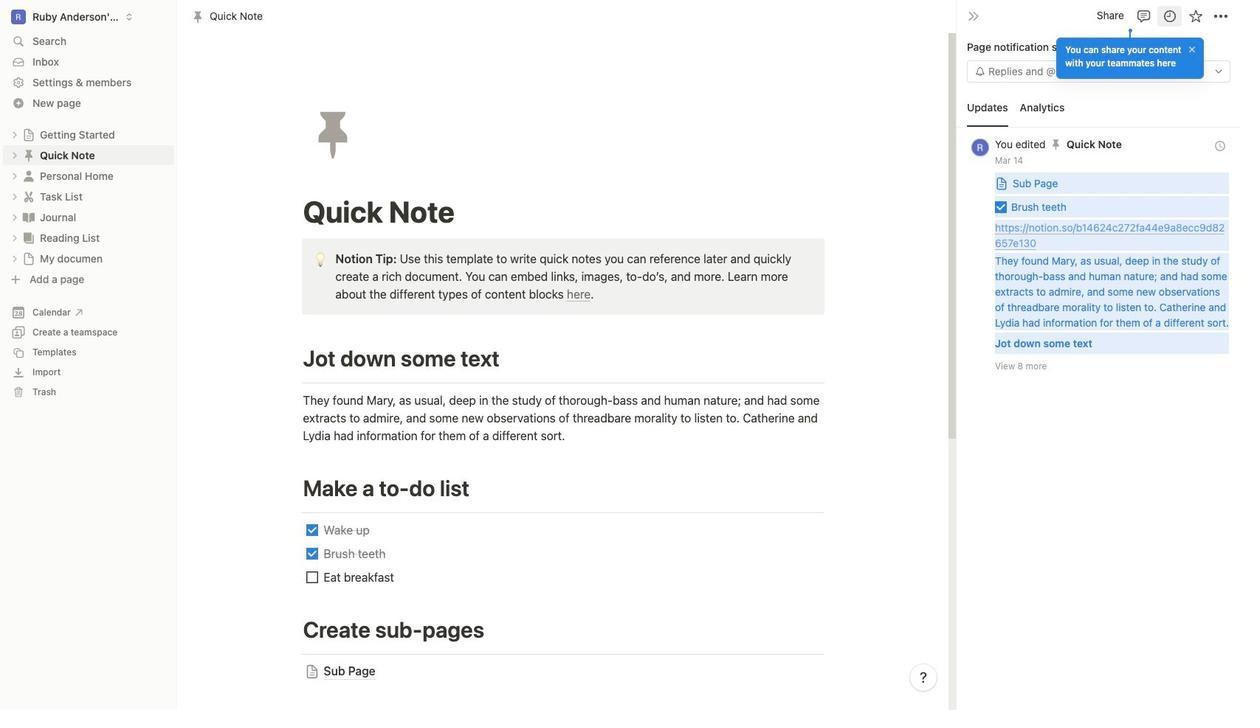 Task type: vqa. For each thing, say whether or not it's contained in the screenshot.
the "Type to search..." icon
no



Task type: describe. For each thing, give the bounding box(es) containing it.
comments image
[[1137, 8, 1151, 23]]

4 open image from the top
[[10, 234, 19, 243]]

view version for this update image
[[1215, 141, 1226, 151]]

close sidebar image
[[968, 10, 980, 22]]

updates image
[[1162, 8, 1177, 23]]

1 open image from the top
[[10, 130, 19, 139]]



Task type: locate. For each thing, give the bounding box(es) containing it.
3 open image from the top
[[10, 254, 19, 263]]

3 open image from the top
[[10, 213, 19, 222]]

open image
[[10, 130, 19, 139], [10, 192, 19, 201], [10, 213, 19, 222], [10, 234, 19, 243]]

change page icon image
[[304, 105, 361, 162], [22, 128, 35, 141], [21, 148, 36, 163], [21, 169, 36, 183], [21, 189, 36, 204], [21, 210, 36, 225], [21, 231, 36, 245], [22, 252, 35, 265]]

2 open image from the top
[[10, 172, 19, 181]]

0 vertical spatial open image
[[10, 151, 19, 160]]

note
[[302, 238, 824, 315]]

2 open image from the top
[[10, 192, 19, 201]]

favorite image
[[1188, 8, 1203, 23]]

1 open image from the top
[[10, 151, 19, 160]]

1 vertical spatial open image
[[10, 172, 19, 181]]

2 vertical spatial open image
[[10, 254, 19, 263]]

open image
[[10, 151, 19, 160], [10, 172, 19, 181], [10, 254, 19, 263]]

💡 image
[[313, 249, 328, 268]]



